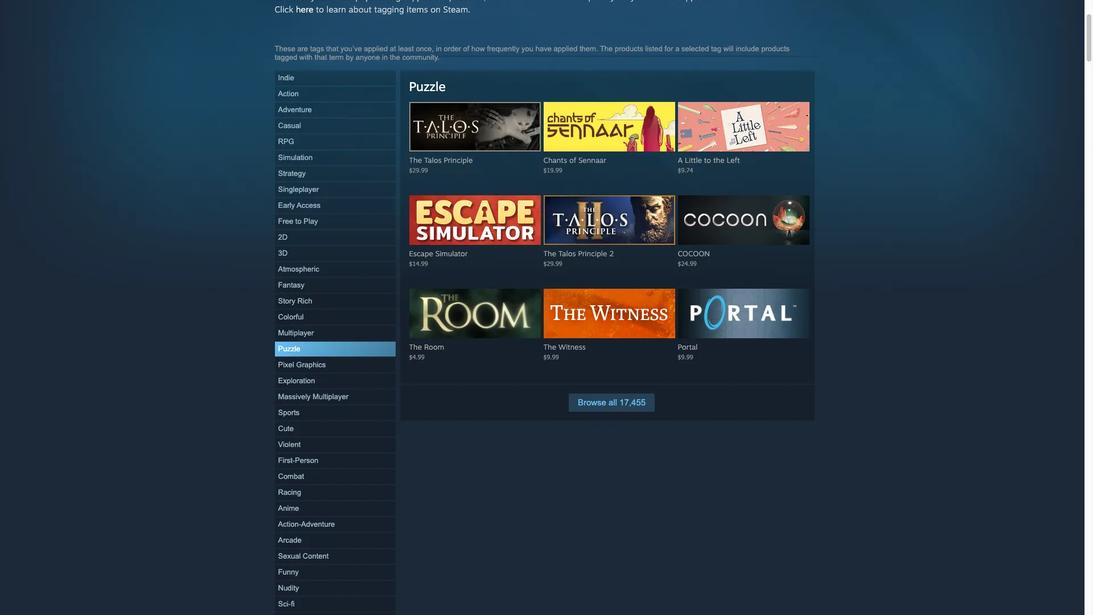 Task type: describe. For each thing, give the bounding box(es) containing it.
0 vertical spatial multiplayer
[[278, 329, 314, 337]]

1 products from the left
[[615, 44, 644, 53]]

anime
[[278, 504, 299, 513]]

browse
[[578, 398, 607, 407]]

pixel graphics
[[278, 361, 326, 369]]

selected
[[682, 44, 709, 53]]

a little to the left $9.74
[[678, 155, 740, 174]]

left
[[727, 155, 740, 165]]

the inside these are tags that you've applied at least once, in order of how frequently you have applied them. the products listed for a selected tag will include products tagged with that term by anyone in the community.
[[600, 44, 613, 53]]

2d
[[278, 233, 288, 242]]

person
[[295, 456, 319, 465]]

term
[[329, 53, 344, 62]]

that right tags
[[326, 44, 339, 53]]

the for the talos principle 2
[[544, 249, 557, 258]]

$9.99 inside the 'portal $9.99'
[[678, 353, 694, 361]]

$24.99
[[678, 260, 697, 267]]

colorful
[[278, 313, 304, 321]]

principle for the talos principle 2
[[578, 249, 607, 258]]

2
[[610, 249, 614, 258]]

you've
[[341, 44, 362, 53]]

rich
[[298, 297, 312, 305]]

talos for the talos principle 2
[[559, 249, 576, 258]]

have
[[536, 44, 552, 53]]

combat
[[278, 472, 304, 481]]

simulator
[[436, 249, 468, 258]]

sexual content
[[278, 552, 329, 560]]

story rich
[[278, 297, 312, 305]]

fantasy
[[278, 281, 305, 289]]

tagging
[[374, 4, 404, 15]]

click
[[275, 4, 294, 15]]

1 vertical spatial adventure
[[301, 520, 335, 529]]

sci-fi
[[278, 600, 295, 608]]

least
[[398, 44, 414, 53]]

$29.99 inside the talos principle 2 $29.99
[[544, 260, 563, 267]]

1 horizontal spatial in
[[436, 44, 442, 53]]

3d
[[278, 249, 288, 257]]

exploration
[[278, 377, 315, 385]]

action-
[[278, 520, 301, 529]]

that right with
[[315, 53, 327, 62]]

play
[[304, 217, 318, 226]]

$9.99 inside the witness $9.99
[[544, 353, 559, 361]]

simulation
[[278, 153, 313, 162]]

browse all 17,455 link
[[569, 394, 655, 412]]

puzzle link
[[409, 79, 446, 94]]

graphics
[[296, 361, 326, 369]]

action-adventure
[[278, 520, 335, 529]]

talos for the talos principle
[[424, 155, 442, 165]]

principle for the talos principle
[[444, 155, 473, 165]]

escape simulator $14.99
[[409, 249, 468, 267]]

sports
[[278, 408, 300, 417]]

access
[[297, 201, 321, 210]]

browse all 17,455
[[578, 398, 646, 407]]

1 vertical spatial multiplayer
[[313, 392, 349, 401]]

first-
[[278, 456, 295, 465]]

a
[[678, 155, 683, 165]]

learn
[[327, 4, 346, 15]]

massively multiplayer
[[278, 392, 349, 401]]

portal
[[678, 342, 698, 351]]

at
[[390, 44, 396, 53]]

little
[[685, 155, 702, 165]]

arcade
[[278, 536, 302, 545]]

sci-
[[278, 600, 291, 608]]

$14.99
[[409, 260, 428, 267]]

frequently
[[487, 44, 520, 53]]

to for learn
[[316, 4, 324, 15]]

for
[[665, 44, 674, 53]]

$19.99
[[544, 166, 563, 174]]

free
[[278, 217, 293, 226]]

these
[[275, 44, 295, 53]]

sennaar
[[579, 155, 607, 165]]

early access
[[278, 201, 321, 210]]

atmospheric
[[278, 265, 319, 273]]

on
[[431, 4, 441, 15]]

fi
[[291, 600, 295, 608]]



Task type: vqa. For each thing, say whether or not it's contained in the screenshot.


Task type: locate. For each thing, give the bounding box(es) containing it.
tagged
[[275, 53, 297, 62]]

the witness $9.99
[[544, 342, 586, 361]]

products
[[615, 44, 644, 53], [762, 44, 790, 53]]

applied left at
[[364, 44, 388, 53]]

0 vertical spatial to
[[316, 4, 324, 15]]

1 vertical spatial talos
[[559, 249, 576, 258]]

0 horizontal spatial talos
[[424, 155, 442, 165]]

chants of sennaar $19.99
[[544, 155, 607, 174]]

1 vertical spatial the
[[714, 155, 725, 165]]

order
[[444, 44, 461, 53]]

0 vertical spatial the
[[390, 53, 400, 62]]

the for the room
[[409, 342, 422, 351]]

the left left
[[714, 155, 725, 165]]

0 vertical spatial principle
[[444, 155, 473, 165]]

puzzle up pixel
[[278, 345, 300, 353]]

about
[[349, 4, 372, 15]]

applied right have
[[554, 44, 578, 53]]

strategy
[[278, 169, 306, 178]]

anyone
[[356, 53, 380, 62]]

tag
[[711, 44, 722, 53]]

products left listed
[[615, 44, 644, 53]]

the
[[600, 44, 613, 53], [409, 155, 422, 165], [544, 249, 557, 258], [409, 342, 422, 351], [544, 342, 557, 351]]

early
[[278, 201, 295, 210]]

0 vertical spatial of
[[463, 44, 470, 53]]

2 applied from the left
[[554, 44, 578, 53]]

the left community.
[[390, 53, 400, 62]]

2 vertical spatial to
[[296, 217, 302, 226]]

how
[[472, 44, 485, 53]]

singleplayer
[[278, 185, 319, 194]]

$9.99
[[544, 353, 559, 361], [678, 353, 694, 361]]

principle inside the talos principle 2 $29.99
[[578, 249, 607, 258]]

here
[[296, 4, 314, 15]]

a
[[676, 44, 680, 53]]

to inside a little to the left $9.74
[[704, 155, 711, 165]]

adventure
[[278, 105, 312, 114], [301, 520, 335, 529]]

to left play
[[296, 217, 302, 226]]

1 horizontal spatial products
[[762, 44, 790, 53]]

$9.74
[[678, 166, 694, 174]]

17,455
[[620, 398, 646, 407]]

adventure up the casual
[[278, 105, 312, 114]]

in left order
[[436, 44, 442, 53]]

cocoon $24.99
[[678, 249, 710, 267]]

pixel
[[278, 361, 294, 369]]

0 vertical spatial talos
[[424, 155, 442, 165]]

0 horizontal spatial $29.99
[[409, 166, 428, 174]]

1 $9.99 from the left
[[544, 353, 559, 361]]

1 vertical spatial to
[[704, 155, 711, 165]]

the inside these are tags that you've applied at least once, in order of how frequently you have applied them. the products listed for a selected tag will include products tagged with that term by anyone in the community.
[[390, 53, 400, 62]]

in left at
[[382, 53, 388, 62]]

0 horizontal spatial puzzle
[[278, 345, 300, 353]]

puzzle down community.
[[409, 79, 446, 94]]

$9.99 down portal
[[678, 353, 694, 361]]

0 vertical spatial $29.99
[[409, 166, 428, 174]]

items
[[407, 4, 428, 15]]

1 vertical spatial principle
[[578, 249, 607, 258]]

0 horizontal spatial in
[[382, 53, 388, 62]]

them.
[[580, 44, 598, 53]]

of inside chants of sennaar $19.99
[[570, 155, 576, 165]]

the for the talos principle
[[409, 155, 422, 165]]

funny
[[278, 568, 299, 576]]

$29.99 inside the talos principle $29.99
[[409, 166, 428, 174]]

the inside the room $4.99
[[409, 342, 422, 351]]

room
[[424, 342, 444, 351]]

1 vertical spatial $29.99
[[544, 260, 563, 267]]

first-person
[[278, 456, 319, 465]]

principle inside the talos principle $29.99
[[444, 155, 473, 165]]

are
[[297, 44, 308, 53]]

the inside a little to the left $9.74
[[714, 155, 725, 165]]

1 horizontal spatial principle
[[578, 249, 607, 258]]

once,
[[416, 44, 434, 53]]

$29.99
[[409, 166, 428, 174], [544, 260, 563, 267]]

2 products from the left
[[762, 44, 790, 53]]

of
[[463, 44, 470, 53], [570, 155, 576, 165]]

content
[[303, 552, 329, 560]]

all
[[609, 398, 617, 407]]

you
[[522, 44, 534, 53]]

multiplayer down colorful
[[278, 329, 314, 337]]

that
[[326, 44, 339, 53], [315, 53, 327, 62]]

steam.
[[443, 4, 471, 15]]

the talos principle 2 $29.99
[[544, 249, 614, 267]]

tags
[[310, 44, 324, 53]]

0 horizontal spatial principle
[[444, 155, 473, 165]]

listed
[[646, 44, 663, 53]]

of right chants
[[570, 155, 576, 165]]

violent
[[278, 440, 301, 449]]

talos inside the talos principle 2 $29.99
[[559, 249, 576, 258]]

1 horizontal spatial of
[[570, 155, 576, 165]]

0 horizontal spatial products
[[615, 44, 644, 53]]

story
[[278, 297, 296, 305]]

1 horizontal spatial $29.99
[[544, 260, 563, 267]]

1 horizontal spatial puzzle
[[409, 79, 446, 94]]

nudity
[[278, 584, 299, 592]]

the inside the talos principle 2 $29.99
[[544, 249, 557, 258]]

by
[[346, 53, 354, 62]]

1 horizontal spatial $9.99
[[678, 353, 694, 361]]

the for the witness
[[544, 342, 557, 351]]

1 applied from the left
[[364, 44, 388, 53]]

include
[[736, 44, 760, 53]]

with
[[300, 53, 313, 62]]

$9.99 down witness
[[544, 353, 559, 361]]

cute
[[278, 424, 294, 433]]

of inside these are tags that you've applied at least once, in order of how frequently you have applied them. the products listed for a selected tag will include products tagged with that term by anyone in the community.
[[463, 44, 470, 53]]

community.
[[402, 53, 440, 62]]

racing
[[278, 488, 301, 497]]

1 horizontal spatial the
[[714, 155, 725, 165]]

0 horizontal spatial the
[[390, 53, 400, 62]]

talos
[[424, 155, 442, 165], [559, 249, 576, 258]]

0 horizontal spatial applied
[[364, 44, 388, 53]]

2 $9.99 from the left
[[678, 353, 694, 361]]

1 horizontal spatial to
[[316, 4, 324, 15]]

to right here
[[316, 4, 324, 15]]

0 vertical spatial puzzle
[[409, 79, 446, 94]]

massively
[[278, 392, 311, 401]]

2 horizontal spatial to
[[704, 155, 711, 165]]

to right little
[[704, 155, 711, 165]]

here link
[[296, 4, 314, 15]]

0 vertical spatial adventure
[[278, 105, 312, 114]]

rpg
[[278, 137, 294, 146]]

0 horizontal spatial to
[[296, 217, 302, 226]]

sexual
[[278, 552, 301, 560]]

witness
[[559, 342, 586, 351]]

click here to learn about tagging items on steam.
[[275, 4, 471, 15]]

indie
[[278, 73, 294, 82]]

of left how
[[463, 44, 470, 53]]

$4.99
[[409, 353, 425, 361]]

1 vertical spatial of
[[570, 155, 576, 165]]

principle
[[444, 155, 473, 165], [578, 249, 607, 258]]

adventure up content
[[301, 520, 335, 529]]

portal $9.99
[[678, 342, 698, 361]]

multiplayer right massively
[[313, 392, 349, 401]]

casual
[[278, 121, 301, 130]]

talos inside the talos principle $29.99
[[424, 155, 442, 165]]

to for the
[[704, 155, 711, 165]]

these are tags that you've applied at least once, in order of how frequently you have applied them. the products listed for a selected tag will include products tagged with that term by anyone in the community.
[[275, 44, 790, 62]]

the
[[390, 53, 400, 62], [714, 155, 725, 165]]

1 horizontal spatial talos
[[559, 249, 576, 258]]

1 horizontal spatial applied
[[554, 44, 578, 53]]

0 horizontal spatial $9.99
[[544, 353, 559, 361]]

the inside the talos principle $29.99
[[409, 155, 422, 165]]

the talos principle $29.99
[[409, 155, 473, 174]]

the room $4.99
[[409, 342, 444, 361]]

0 horizontal spatial of
[[463, 44, 470, 53]]

1 vertical spatial puzzle
[[278, 345, 300, 353]]

products right include on the top right of the page
[[762, 44, 790, 53]]

the inside the witness $9.99
[[544, 342, 557, 351]]



